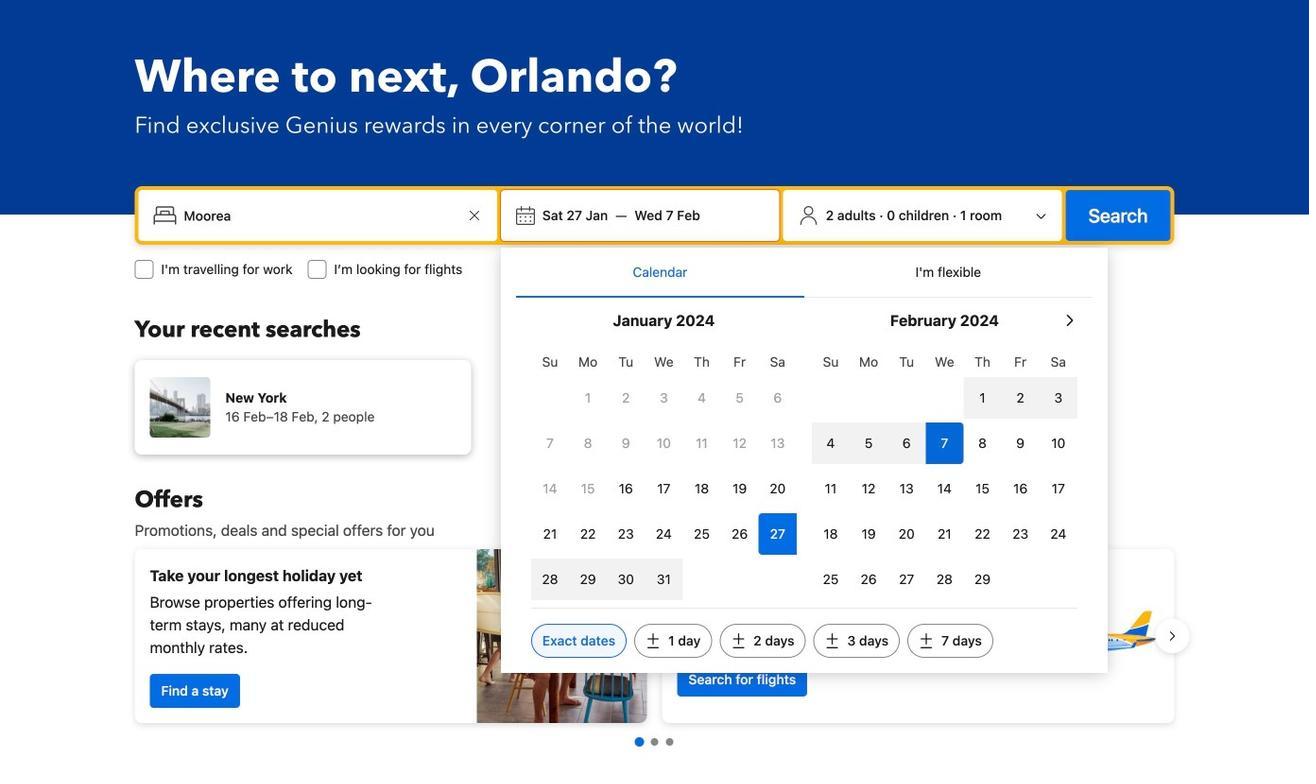 Task type: describe. For each thing, give the bounding box(es) containing it.
1 grid from the left
[[531, 343, 797, 600]]

29 February 2024 checkbox
[[964, 559, 1002, 600]]

18 January 2024 checkbox
[[683, 468, 721, 510]]

20 January 2024 checkbox
[[759, 468, 797, 510]]

19 February 2024 checkbox
[[850, 513, 888, 555]]

24 February 2024 checkbox
[[1040, 513, 1078, 555]]

2 February 2024 checkbox
[[1002, 377, 1040, 419]]

25 January 2024 checkbox
[[683, 513, 721, 555]]

16 February 2024 checkbox
[[1002, 468, 1040, 510]]

18 February 2024 checkbox
[[812, 513, 850, 555]]

8 February 2024 checkbox
[[964, 423, 1002, 464]]

5 February 2024 checkbox
[[850, 423, 888, 464]]

13 February 2024 checkbox
[[888, 468, 926, 510]]

4 January 2024 checkbox
[[683, 377, 721, 419]]

27 February 2024 checkbox
[[888, 559, 926, 600]]

15 February 2024 checkbox
[[964, 468, 1002, 510]]

10 January 2024 checkbox
[[645, 423, 683, 464]]

22 January 2024 checkbox
[[569, 513, 607, 555]]

1 January 2024 checkbox
[[569, 377, 607, 419]]

5 January 2024 checkbox
[[721, 377, 759, 419]]

27 January 2024 checkbox
[[759, 513, 797, 555]]

9 January 2024 checkbox
[[607, 423, 645, 464]]

3 February 2024 checkbox
[[1040, 377, 1078, 419]]

13 January 2024 checkbox
[[759, 423, 797, 464]]

12 February 2024 checkbox
[[850, 468, 888, 510]]

20 February 2024 checkbox
[[888, 513, 926, 555]]

14 February 2024 checkbox
[[926, 468, 964, 510]]

4 February 2024 checkbox
[[812, 423, 850, 464]]

15 January 2024 checkbox
[[569, 468, 607, 510]]

10 February 2024 checkbox
[[1040, 423, 1078, 464]]

6 February 2024 checkbox
[[888, 423, 926, 464]]

19 January 2024 checkbox
[[721, 468, 759, 510]]

28 January 2024 checkbox
[[531, 559, 569, 600]]

23 January 2024 checkbox
[[607, 513, 645, 555]]

11 February 2024 checkbox
[[812, 468, 850, 510]]

fly away to your dream holiday image
[[1027, 570, 1160, 702]]



Task type: locate. For each thing, give the bounding box(es) containing it.
30 January 2024 checkbox
[[607, 559, 645, 600]]

1 February 2024 checkbox
[[964, 377, 1002, 419]]

tab list
[[516, 248, 1093, 299]]

1 horizontal spatial grid
[[812, 343, 1078, 600]]

progress bar
[[635, 737, 674, 747]]

17 January 2024 checkbox
[[645, 468, 683, 510]]

9 February 2024 checkbox
[[1002, 423, 1040, 464]]

25 February 2024 checkbox
[[812, 559, 850, 600]]

26 February 2024 checkbox
[[850, 559, 888, 600]]

3 January 2024 checkbox
[[645, 377, 683, 419]]

8 January 2024 checkbox
[[569, 423, 607, 464]]

0 horizontal spatial grid
[[531, 343, 797, 600]]

14 January 2024 checkbox
[[531, 468, 569, 510]]

17 February 2024 checkbox
[[1040, 468, 1078, 510]]

11 January 2024 checkbox
[[683, 423, 721, 464]]

7 February 2024 checkbox
[[926, 423, 964, 464]]

21 February 2024 checkbox
[[926, 513, 964, 555]]

take your longest holiday yet image
[[477, 549, 647, 723]]

grid
[[531, 343, 797, 600], [812, 343, 1078, 600]]

region
[[120, 542, 1190, 731]]

26 January 2024 checkbox
[[721, 513, 759, 555]]

31 January 2024 checkbox
[[645, 559, 683, 600]]

cell
[[964, 373, 1002, 419], [1002, 373, 1040, 419], [1040, 373, 1078, 419], [812, 419, 850, 464], [850, 419, 888, 464], [888, 419, 926, 464], [926, 419, 964, 464], [759, 510, 797, 555], [531, 555, 569, 600], [569, 555, 607, 600], [607, 555, 645, 600], [645, 555, 683, 600]]

21 January 2024 checkbox
[[531, 513, 569, 555]]

28 February 2024 checkbox
[[926, 559, 964, 600]]

2 January 2024 checkbox
[[607, 377, 645, 419]]

2 grid from the left
[[812, 343, 1078, 600]]

22 February 2024 checkbox
[[964, 513, 1002, 555]]

23 February 2024 checkbox
[[1002, 513, 1040, 555]]

Where are you going? field
[[176, 199, 463, 233]]

6 January 2024 checkbox
[[759, 377, 797, 419]]

12 January 2024 checkbox
[[721, 423, 759, 464]]

24 January 2024 checkbox
[[645, 513, 683, 555]]

16 January 2024 checkbox
[[607, 468, 645, 510]]

7 January 2024 checkbox
[[531, 423, 569, 464]]

29 January 2024 checkbox
[[569, 559, 607, 600]]



Task type: vqa. For each thing, say whether or not it's contained in the screenshot.
Duration: 5 Hours
no



